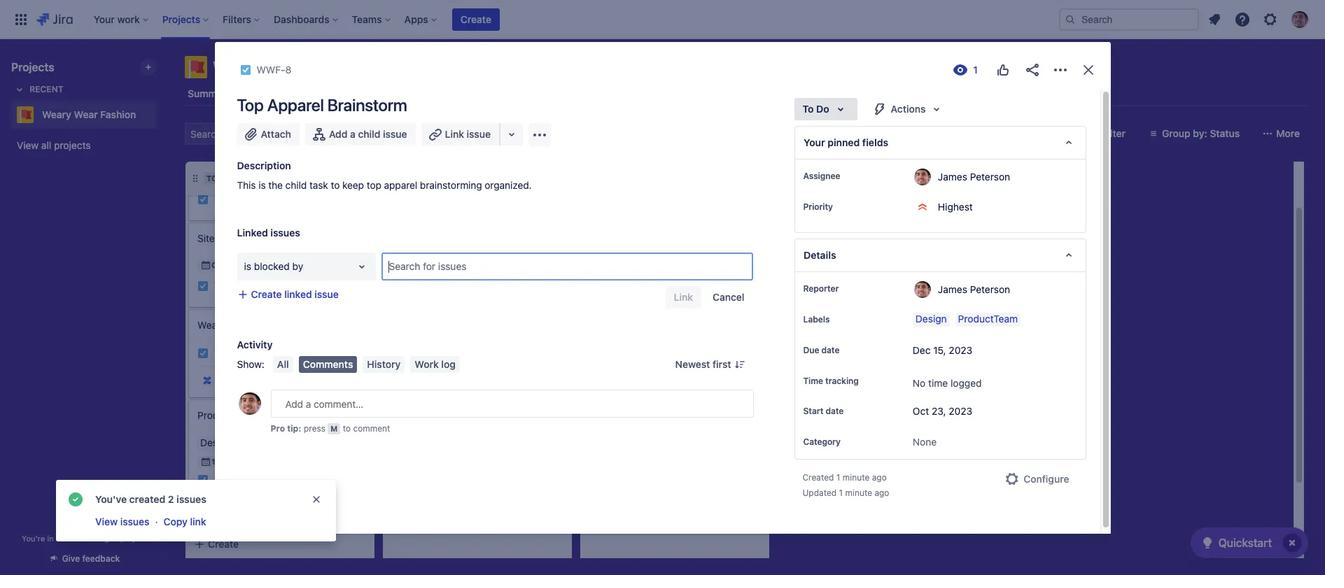 Task type: locate. For each thing, give the bounding box(es) containing it.
0 vertical spatial to
[[803, 103, 814, 115]]

board
[[248, 87, 276, 99]]

ago
[[872, 473, 887, 483], [875, 488, 889, 499]]

2023 for dec 15, 2023
[[949, 344, 972, 356]]

1 vertical spatial james peterson
[[938, 283, 1010, 295]]

0 vertical spatial view
[[17, 139, 39, 151]]

wear up activity
[[229, 319, 252, 331]]

create banner
[[0, 0, 1325, 39]]

created
[[129, 493, 165, 505]]

Search board text field
[[186, 124, 293, 143]]

view for view issues
[[95, 516, 118, 528]]

wwf-
[[257, 64, 285, 76], [214, 194, 240, 205], [214, 281, 240, 291], [214, 348, 240, 359], [214, 475, 240, 485]]

0 vertical spatial 15
[[211, 457, 221, 466]]

1 vertical spatial 2023
[[949, 406, 972, 417]]

design up the 15,
[[915, 313, 947, 325]]

add app image
[[531, 126, 548, 143]]

1 horizontal spatial apparel
[[267, 95, 324, 115]]

is right the mar
[[244, 260, 251, 272]]

2 james from the top
[[938, 283, 967, 295]]

to left "nov"
[[206, 174, 218, 183]]

1 15 dec from the top
[[211, 457, 239, 466]]

1 horizontal spatial create
[[251, 288, 282, 300]]

create linked issue
[[251, 288, 339, 300]]

oct
[[913, 406, 929, 417]]

fashion up view all projects link
[[100, 108, 136, 120]]

wwf-6 link
[[214, 347, 245, 359]]

issues
[[270, 227, 300, 239], [438, 260, 467, 272], [176, 493, 206, 505], [120, 516, 149, 528]]

apparel down wwf-7 link
[[217, 510, 252, 522]]

child left task at the top left
[[285, 179, 307, 191]]

8
[[285, 64, 291, 76]]

brainstorm accessories
[[197, 146, 304, 157]]

palette
[[255, 319, 286, 331]]

to up your
[[803, 103, 814, 115]]

15
[[211, 457, 221, 466], [211, 558, 221, 567]]

0 vertical spatial is
[[258, 179, 266, 191]]

list
[[293, 87, 309, 99]]

1 horizontal spatial child
[[358, 128, 380, 140]]

0 horizontal spatial to
[[331, 179, 340, 191]]

0 horizontal spatial top
[[197, 510, 214, 522]]

in
[[47, 534, 54, 543]]

0 vertical spatial 2
[[463, 172, 469, 184]]

this
[[237, 179, 256, 191]]

search for issues
[[389, 260, 467, 272]]

23,
[[932, 406, 946, 417]]

weary up board
[[213, 57, 261, 77]]

dec inside 'top apparel brainstorm' dialog
[[913, 344, 931, 356]]

product for product listing design silos
[[395, 272, 431, 283]]

work log
[[415, 358, 456, 370]]

5 down the mar
[[240, 281, 245, 291]]

top right copy
[[197, 510, 214, 522]]

date for oct 23, 2023
[[826, 406, 844, 417]]

0 vertical spatial 1
[[836, 473, 840, 483]]

15,
[[933, 344, 946, 356]]

1 vertical spatial to
[[206, 174, 218, 183]]

collapse recent projects image
[[11, 81, 28, 98]]

task image left wwf-3 link
[[197, 194, 209, 205]]

1 vertical spatial create button
[[185, 532, 374, 557]]

child
[[358, 128, 380, 140], [285, 179, 307, 191]]

2 task image from the top
[[197, 475, 209, 486]]

0 vertical spatial date
[[821, 345, 839, 356]]

0 horizontal spatial apparel
[[217, 510, 252, 522]]

comments button
[[299, 356, 357, 373]]

0 horizontal spatial design
[[395, 146, 426, 157]]

jira image
[[36, 11, 73, 28], [36, 11, 73, 28]]

Linked issues text field
[[389, 260, 391, 274]]

issue right the add people image
[[383, 128, 407, 140]]

None text field
[[244, 260, 247, 274]]

give feedback button
[[40, 547, 128, 570]]

wwf-6
[[214, 348, 245, 359]]

1 vertical spatial to
[[343, 423, 351, 434]]

child right add
[[358, 128, 380, 140]]

to inside dropdown button
[[803, 103, 814, 115]]

view left all
[[17, 139, 39, 151]]

0 vertical spatial 15 dec
[[211, 457, 239, 466]]

1 vertical spatial 15 dec
[[211, 558, 239, 567]]

product left profile image of james peterson
[[197, 409, 233, 421]]

15 december 2023 image for product
[[200, 456, 211, 468]]

dec
[[913, 344, 931, 356], [223, 457, 239, 466], [223, 558, 239, 567]]

0 vertical spatial ago
[[872, 473, 887, 483]]

peterson
[[970, 170, 1010, 182], [970, 283, 1010, 295]]

brainstorming
[[420, 179, 482, 191]]

task image
[[240, 64, 251, 76], [197, 194, 209, 205], [197, 348, 209, 359]]

1 vertical spatial task image
[[197, 194, 209, 205]]

task image left wwf-8 link
[[240, 64, 251, 76]]

2 15 from the top
[[211, 558, 221, 567]]

design inside 'top apparel brainstorm' dialog
[[915, 313, 947, 325]]

do for to do
[[816, 103, 829, 115]]

is right this
[[258, 179, 266, 191]]

date right the start
[[826, 406, 844, 417]]

ago right created in the bottom of the page
[[872, 473, 887, 483]]

2 vertical spatial design
[[915, 313, 947, 325]]

2 horizontal spatial create
[[460, 13, 491, 25]]

1 horizontal spatial top
[[237, 95, 264, 115]]

show:
[[237, 358, 265, 370]]

success image
[[67, 491, 84, 508]]

history button
[[363, 356, 405, 373]]

top apparel brainstorm inside 'top apparel brainstorm' dialog
[[237, 95, 407, 115]]

peterson up highest
[[970, 170, 1010, 182]]

do up the wwf-3
[[220, 174, 231, 183]]

2023 for oct 23, 2023
[[949, 406, 972, 417]]

to right task at the top left
[[331, 179, 340, 191]]

labels pin to top image
[[833, 314, 844, 325]]

1 horizontal spatial do
[[816, 103, 829, 115]]

2 horizontal spatial design
[[915, 313, 947, 325]]

1 vertical spatial dec
[[223, 457, 239, 466]]

design left silos
[[466, 272, 497, 283]]

15 dec for apparel
[[211, 558, 239, 567]]

wwf-8
[[257, 64, 291, 76]]

issue right linked
[[315, 288, 339, 300]]

comments
[[303, 358, 353, 370]]

design link
[[913, 313, 950, 327]]

close image
[[1080, 62, 1096, 78]]

create inside button
[[251, 288, 282, 300]]

0 vertical spatial james
[[938, 170, 967, 182]]

do up your
[[816, 103, 829, 115]]

wear up list
[[264, 57, 303, 77]]

dismiss image
[[311, 494, 322, 505]]

1 horizontal spatial create button
[[452, 8, 500, 30]]

1 vertical spatial apparel
[[217, 510, 252, 522]]

summary
[[188, 87, 232, 99]]

task image down 15 december 2023 icon
[[197, 475, 209, 486]]

create linked issue button
[[229, 286, 347, 303]]

1 vertical spatial product
[[197, 409, 233, 421]]

the down description
[[268, 179, 283, 191]]

launch
[[217, 232, 250, 244]]

actions image
[[1052, 62, 1068, 78]]

view up managed
[[95, 516, 118, 528]]

0 horizontal spatial fashion
[[100, 108, 136, 120]]

to inside to do 5
[[206, 174, 218, 183]]

wwf-3
[[214, 194, 245, 205]]

menu bar containing all
[[270, 356, 463, 373]]

task image for wwf-5
[[197, 281, 209, 292]]

2 down design the weary wear site on the left of page
[[463, 172, 469, 184]]

2 vertical spatial dec
[[223, 558, 239, 567]]

1 vertical spatial a
[[56, 534, 60, 543]]

0 horizontal spatial to
[[206, 174, 218, 183]]

1 vertical spatial peterson
[[970, 283, 1010, 295]]

do inside dropdown button
[[816, 103, 829, 115]]

top up search board "text box"
[[237, 95, 264, 115]]

1 15 from the top
[[211, 457, 221, 466]]

fashion
[[307, 57, 365, 77], [100, 108, 136, 120]]

1 james peterson from the top
[[938, 170, 1010, 182]]

15 dec for brainstorm
[[211, 457, 239, 466]]

newest first button
[[667, 356, 754, 373]]

priority
[[803, 202, 833, 212]]

weary wear fashion up list
[[213, 57, 365, 77]]

design for design the weary wear site
[[395, 146, 426, 157]]

all button
[[273, 356, 293, 373]]

james for your pinned fields
[[938, 170, 967, 182]]

a right add
[[350, 128, 355, 140]]

view issues
[[95, 516, 149, 528]]

0 horizontal spatial product
[[197, 409, 233, 421]]

wear left site
[[477, 146, 501, 157]]

productteam
[[958, 313, 1018, 325]]

15 dec
[[211, 457, 239, 466], [211, 558, 239, 567]]

2023 right the 15,
[[949, 344, 972, 356]]

0 horizontal spatial child
[[285, 179, 307, 191]]

managed
[[84, 534, 118, 543]]

0 horizontal spatial view
[[17, 139, 39, 151]]

1 horizontal spatial view
[[95, 516, 118, 528]]

0 vertical spatial dec
[[913, 344, 931, 356]]

due date
[[803, 345, 839, 356]]

0 vertical spatial create
[[460, 13, 491, 25]]

1 horizontal spatial a
[[350, 128, 355, 140]]

task
[[309, 179, 328, 191]]

minute right 'updated'
[[845, 488, 872, 499]]

task image for wwf-7
[[197, 475, 209, 486]]

weary wear fashion up view all projects link
[[42, 108, 136, 120]]

by
[[292, 260, 303, 272]]

weary down recent
[[42, 108, 71, 120]]

0 vertical spatial peterson
[[970, 170, 1010, 182]]

date for dec 15, 2023
[[821, 345, 839, 356]]

give
[[62, 554, 80, 564]]

1 vertical spatial view
[[95, 516, 118, 528]]

brainstorm
[[327, 95, 407, 115], [197, 146, 247, 157], [236, 409, 285, 421], [254, 510, 304, 522]]

2 for progress
[[463, 172, 469, 184]]

is blocked by
[[244, 260, 303, 272]]

fashion up the calendar
[[307, 57, 365, 77]]

james peterson up highest
[[938, 170, 1010, 182]]

to do 5
[[206, 172, 243, 184]]

none text field inside 'top apparel brainstorm' dialog
[[244, 260, 247, 274]]

primary element
[[8, 0, 1059, 39]]

nov
[[224, 174, 241, 183]]

weary wear palette additions
[[197, 319, 331, 331]]

peterson up productteam on the right of page
[[970, 283, 1010, 295]]

summary link
[[185, 81, 234, 106]]

projects
[[54, 139, 91, 151]]

0 vertical spatial the
[[429, 146, 443, 157]]

1 vertical spatial create
[[251, 288, 282, 300]]

task image
[[197, 281, 209, 292], [197, 475, 209, 486]]

1 right created in the bottom of the page
[[836, 473, 840, 483]]

29 november 2023 image
[[200, 173, 211, 184], [200, 173, 211, 184]]

01 march 2024 image
[[200, 260, 211, 271], [200, 260, 211, 271]]

you've created 2 issues
[[95, 493, 206, 505]]

0 vertical spatial apparel
[[267, 95, 324, 115]]

peterson for your pinned fields
[[970, 170, 1010, 182]]

top apparel brainstorm up add
[[237, 95, 407, 115]]

design for design link on the right
[[915, 313, 947, 325]]

for
[[423, 260, 435, 272]]

top apparel brainstorm down 7 at the bottom left of the page
[[197, 510, 304, 522]]

time
[[803, 376, 823, 386]]

priority unpin image
[[836, 202, 847, 213]]

description
[[237, 160, 291, 171]]

2023 right 23,
[[949, 406, 972, 417]]

2 vertical spatial create
[[208, 538, 239, 550]]

add
[[329, 128, 347, 140]]

1 peterson from the top
[[970, 170, 1010, 182]]

1 vertical spatial top apparel brainstorm
[[197, 510, 304, 522]]

blocked
[[254, 260, 290, 272]]

2 up copy
[[168, 493, 174, 505]]

0 vertical spatial top
[[237, 95, 264, 115]]

0 vertical spatial task image
[[197, 281, 209, 292]]

0 vertical spatial create button
[[452, 8, 500, 30]]

wwf-5
[[214, 281, 245, 291]]

your pinned fields element
[[794, 126, 1086, 160]]

1 vertical spatial child
[[285, 179, 307, 191]]

apparel up attach
[[267, 95, 324, 115]]

dec for brainstorm
[[223, 457, 239, 466]]

product right search for issues text box
[[395, 272, 431, 283]]

menu bar
[[270, 356, 463, 373]]

1 vertical spatial do
[[220, 174, 231, 183]]

ago right 'updated'
[[875, 488, 889, 499]]

create button
[[452, 8, 500, 30], [185, 532, 374, 557]]

2 15 dec from the top
[[211, 558, 239, 567]]

2 vertical spatial task image
[[197, 348, 209, 359]]

1 horizontal spatial 2
[[463, 172, 469, 184]]

0 horizontal spatial weary wear fashion
[[42, 108, 136, 120]]

1 james from the top
[[938, 170, 967, 182]]

task image left wwf-6 link
[[197, 348, 209, 359]]

to right m
[[343, 423, 351, 434]]

0 vertical spatial do
[[816, 103, 829, 115]]

wwf-8 link
[[257, 62, 291, 78]]

minute
[[843, 473, 870, 483], [845, 488, 872, 499]]

0 vertical spatial top apparel brainstorm
[[237, 95, 407, 115]]

0 vertical spatial to
[[331, 179, 340, 191]]

activity
[[237, 339, 273, 351]]

progress
[[414, 174, 458, 183]]

wear
[[264, 57, 303, 77], [74, 108, 98, 120], [477, 146, 501, 157], [229, 319, 252, 331]]

task image for wwf-3
[[197, 194, 209, 205]]

0 horizontal spatial do
[[220, 174, 231, 183]]

linked
[[284, 288, 312, 300]]

history
[[367, 358, 401, 370]]

15 december 2023 image
[[200, 456, 211, 468]]

attach button
[[237, 123, 300, 146]]

add people image
[[360, 125, 377, 142]]

0 vertical spatial james peterson
[[938, 170, 1010, 182]]

1 horizontal spatial to
[[803, 103, 814, 115]]

1 vertical spatial fashion
[[100, 108, 136, 120]]

logged
[[951, 377, 982, 389]]

issues up copy link
[[176, 493, 206, 505]]

wwf- for 3
[[214, 194, 240, 205]]

3
[[240, 194, 245, 205]]

medium image
[[349, 348, 360, 359]]

15 december 2023 image
[[200, 456, 211, 468], [200, 557, 211, 568], [200, 557, 211, 568]]

james peterson for details
[[938, 283, 1010, 295]]

james peterson image
[[329, 122, 351, 145], [542, 230, 559, 247], [344, 278, 361, 295], [542, 337, 559, 353]]

0 vertical spatial product
[[395, 272, 431, 283]]

tracking
[[825, 376, 859, 386]]

newest first
[[675, 358, 731, 370]]

2 peterson from the top
[[970, 283, 1010, 295]]

1 vertical spatial james
[[938, 283, 967, 295]]

weary wear fashion
[[213, 57, 365, 77], [42, 108, 136, 120]]

wwf- inside 'top apparel brainstorm' dialog
[[257, 64, 285, 76]]

timeline
[[385, 87, 424, 99]]

5 up 3
[[237, 172, 243, 184]]

james up highest
[[938, 170, 967, 182]]

0 vertical spatial fashion
[[307, 57, 365, 77]]

tip:
[[287, 423, 301, 434]]

2023
[[949, 344, 972, 356], [949, 406, 972, 417]]

0 horizontal spatial the
[[268, 179, 283, 191]]

wwf-7 link
[[214, 474, 245, 486]]

the up progress in the top left of the page
[[429, 146, 443, 157]]

wwf- for 8
[[257, 64, 285, 76]]

1 horizontal spatial weary wear fashion
[[213, 57, 365, 77]]

1 horizontal spatial design
[[466, 272, 497, 283]]

1 task image from the top
[[197, 281, 209, 292]]

1 vertical spatial task image
[[197, 475, 209, 486]]

1 vertical spatial date
[[826, 406, 844, 417]]

0 vertical spatial child
[[358, 128, 380, 140]]

tab list
[[176, 81, 1317, 106]]

2 2023 from the top
[[949, 406, 972, 417]]

1 horizontal spatial product
[[395, 272, 431, 283]]

issue right 'link'
[[467, 128, 491, 140]]

task image left wwf-5 link
[[197, 281, 209, 292]]

cancel
[[713, 291, 744, 303]]

james peterson up productteam on the right of page
[[938, 283, 1010, 295]]

1 horizontal spatial the
[[429, 146, 443, 157]]

date right the due
[[821, 345, 839, 356]]

2 james peterson from the top
[[938, 283, 1010, 295]]

configure link
[[996, 469, 1078, 491]]

a right in on the bottom left of the page
[[56, 534, 60, 543]]

calendar link
[[323, 81, 371, 106]]

wwf- for 7
[[214, 475, 240, 485]]

0 vertical spatial a
[[350, 128, 355, 140]]

site launch
[[197, 232, 250, 244]]

link issue
[[445, 128, 491, 140]]

add a child issue button
[[305, 123, 415, 146]]

start date
[[803, 406, 844, 417]]

1 right 'updated'
[[839, 488, 843, 499]]

0 vertical spatial 2023
[[949, 344, 972, 356]]

design up in
[[395, 146, 426, 157]]

1 vertical spatial 15
[[211, 558, 221, 567]]

do inside to do 5
[[220, 174, 231, 183]]

details element
[[794, 239, 1086, 272]]

1 vertical spatial weary wear fashion
[[42, 108, 136, 120]]

1 2023 from the top
[[949, 344, 972, 356]]

james down details element
[[938, 283, 967, 295]]

1 vertical spatial ago
[[875, 488, 889, 499]]

0 horizontal spatial is
[[244, 260, 251, 272]]

minute right created in the bottom of the page
[[843, 473, 870, 483]]

weary up 'wwf-6'
[[197, 319, 226, 331]]

view for view all projects
[[17, 139, 39, 151]]



Task type: vqa. For each thing, say whether or not it's contained in the screenshot.


Task type: describe. For each thing, give the bounding box(es) containing it.
dec for apparel
[[223, 558, 239, 567]]

pinned
[[827, 136, 859, 148]]

do for to do 5
[[220, 174, 231, 183]]

start
[[803, 406, 823, 417]]

link
[[190, 516, 206, 528]]

menu bar inside 'top apparel brainstorm' dialog
[[270, 356, 463, 373]]

6
[[240, 348, 245, 359]]

weary wear fashion link
[[11, 101, 151, 129]]

product brainstorm
[[197, 409, 285, 421]]

issues right for
[[438, 260, 467, 272]]

search image
[[1065, 14, 1076, 25]]

this is the child task to keep top apparel brainstorming organized.
[[237, 179, 532, 191]]

quickstart
[[1218, 537, 1272, 549]]

view issues link
[[94, 514, 151, 531]]

your
[[803, 136, 825, 148]]

no time logged
[[913, 377, 982, 389]]

organized.
[[485, 179, 532, 191]]

apparel inside 'top apparel brainstorm' dialog
[[267, 95, 324, 115]]

link
[[445, 128, 464, 140]]

a inside button
[[350, 128, 355, 140]]

1 vertical spatial 1
[[839, 488, 843, 499]]

fields
[[862, 136, 888, 148]]

task image for wwf-6
[[197, 348, 209, 359]]

configure
[[1024, 473, 1069, 485]]

check image
[[1199, 535, 1216, 552]]

15 for product
[[211, 457, 221, 466]]

1 vertical spatial top
[[197, 510, 214, 522]]

0 horizontal spatial create
[[208, 538, 239, 550]]

wwf- for 6
[[214, 348, 240, 359]]

1 vertical spatial design
[[466, 272, 497, 283]]

vote options: no one has voted for this issue yet. image
[[994, 62, 1011, 78]]

list link
[[290, 81, 312, 106]]

productteam link
[[955, 313, 1021, 327]]

updated
[[803, 488, 837, 499]]

first
[[713, 358, 731, 370]]

01
[[211, 260, 221, 269]]

1 horizontal spatial issue
[[383, 128, 407, 140]]

dismiss quickstart image
[[1281, 532, 1303, 554]]

peterson for details
[[970, 283, 1010, 295]]

to do button
[[794, 98, 857, 120]]

product listing design silos
[[395, 272, 521, 283]]

give feedback
[[62, 554, 120, 564]]

site
[[197, 232, 215, 244]]

wwf-3 link
[[214, 193, 245, 205]]

dec 15, 2023
[[913, 344, 972, 356]]

2 horizontal spatial issue
[[467, 128, 491, 140]]

brainstorm inside dialog
[[327, 95, 407, 115]]

0 horizontal spatial create button
[[185, 532, 374, 557]]

2 for created
[[168, 493, 174, 505]]

1 vertical spatial is
[[244, 260, 251, 272]]

issues up the project
[[120, 516, 149, 528]]

james peterson for your pinned fields
[[938, 170, 1010, 182]]

m
[[331, 424, 338, 433]]

in
[[404, 174, 412, 183]]

work log button
[[410, 356, 460, 373]]

0 vertical spatial minute
[[843, 473, 870, 483]]

top inside dialog
[[237, 95, 264, 115]]

quickstart button
[[1190, 528, 1308, 559]]

15 december 2023 image for top
[[200, 557, 211, 568]]

1 horizontal spatial fashion
[[307, 57, 365, 77]]

wwf-7
[[214, 475, 245, 485]]

to for to do
[[803, 103, 814, 115]]

profile image of james peterson image
[[238, 393, 261, 415]]

details
[[803, 249, 836, 261]]

recent
[[29, 84, 63, 94]]

silos
[[500, 272, 521, 283]]

time tracking
[[803, 376, 859, 386]]

highest image
[[329, 281, 340, 292]]

labels
[[803, 314, 830, 325]]

all
[[277, 358, 289, 370]]

copy link
[[163, 516, 206, 528]]

to for to do 5
[[206, 174, 218, 183]]

mar
[[223, 260, 241, 269]]

feedback
[[82, 554, 120, 564]]

wwf- for 5
[[214, 281, 240, 291]]

linked
[[237, 227, 268, 239]]

reporter
[[803, 283, 839, 294]]

Add a comment… field
[[271, 390, 754, 418]]

oct 23, 2023
[[913, 406, 972, 417]]

wear up view all projects link
[[74, 108, 98, 120]]

design the weary wear site
[[395, 146, 519, 157]]

weary down 'link'
[[446, 146, 475, 157]]

the inside 'top apparel brainstorm' dialog
[[268, 179, 283, 191]]

issues right "linked" at left
[[270, 227, 300, 239]]

highest
[[938, 201, 973, 213]]

cancel button
[[704, 286, 753, 309]]

tab list containing board
[[176, 81, 1317, 106]]

time
[[928, 377, 948, 389]]

1 vertical spatial minute
[[845, 488, 872, 499]]

Search field
[[1059, 8, 1199, 30]]

newest first image
[[734, 359, 745, 370]]

copy link to issue image
[[289, 64, 300, 75]]

james peterson image
[[344, 191, 361, 208]]

project
[[120, 534, 146, 543]]

share image
[[1024, 62, 1040, 78]]

product for product brainstorm
[[197, 409, 233, 421]]

15 for top
[[211, 558, 221, 567]]

keep
[[342, 179, 364, 191]]

weary wear fashion inside weary wear fashion link
[[42, 108, 136, 120]]

0 horizontal spatial a
[[56, 534, 60, 543]]

create inside primary element
[[460, 13, 491, 25]]

copy link button
[[162, 514, 208, 531]]

view all projects
[[17, 139, 91, 151]]

open image
[[354, 258, 371, 275]]

1 vertical spatial 5
[[240, 281, 245, 291]]

james for details
[[938, 283, 967, 295]]

team-
[[62, 534, 84, 543]]

0 vertical spatial task image
[[240, 64, 251, 76]]

1 horizontal spatial to
[[343, 423, 351, 434]]

1 horizontal spatial is
[[258, 179, 266, 191]]

child inside add a child issue button
[[358, 128, 380, 140]]

site
[[503, 146, 519, 157]]

0 vertical spatial 5
[[237, 172, 243, 184]]

link web pages and more image
[[503, 126, 520, 143]]

0 horizontal spatial issue
[[315, 288, 339, 300]]

your pinned fields
[[803, 136, 888, 148]]

pro
[[271, 423, 285, 434]]

log
[[441, 358, 456, 370]]

created
[[803, 473, 834, 483]]

actions
[[891, 103, 926, 115]]

wwf-5 link
[[214, 280, 245, 292]]

0 vertical spatial weary wear fashion
[[213, 57, 365, 77]]

link issue button
[[421, 123, 501, 146]]

press
[[304, 423, 325, 434]]

add a child issue
[[329, 128, 407, 140]]

projects
[[11, 61, 54, 73]]

you're in a team-managed project
[[22, 534, 146, 543]]

newest
[[675, 358, 710, 370]]

create button inside primary element
[[452, 8, 500, 30]]

top apparel brainstorm dialog
[[215, 42, 1110, 539]]



